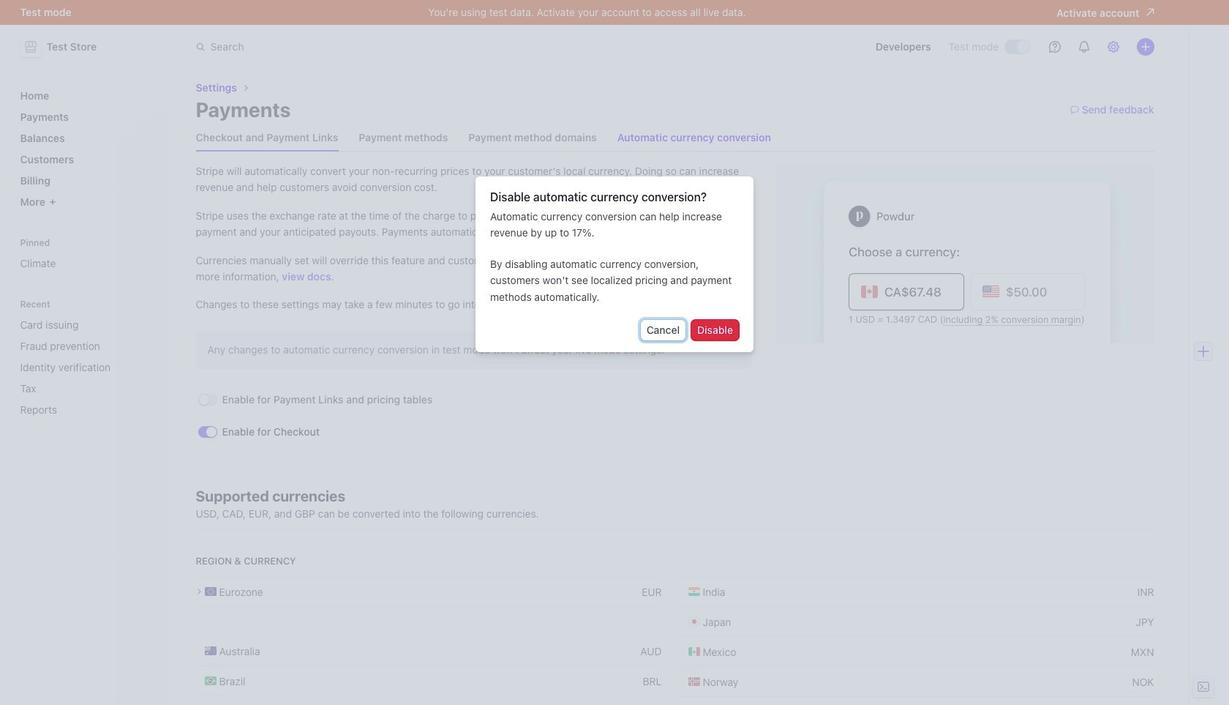 Task type: vqa. For each thing, say whether or not it's contained in the screenshot.
MX image
yes



Task type: locate. For each thing, give the bounding box(es) containing it.
None search field
[[187, 33, 600, 60]]

mx image
[[689, 646, 700, 658]]

1 recent element from the top
[[14, 299, 158, 422]]

jp image
[[689, 616, 700, 628]]

2 recent element from the top
[[14, 313, 158, 422]]

tab list
[[196, 124, 1155, 152]]

au image
[[205, 645, 216, 657]]

core navigation links element
[[14, 83, 158, 214]]

in image
[[689, 586, 700, 598]]

recent element
[[14, 299, 158, 422], [14, 313, 158, 422]]



Task type: describe. For each thing, give the bounding box(es) containing it.
eu image
[[205, 586, 216, 598]]

no image
[[689, 676, 700, 688]]

a customer in canada views a price localized from usd to cad image
[[776, 163, 1155, 343]]

pinned element
[[14, 237, 158, 275]]

br image
[[205, 675, 216, 687]]



